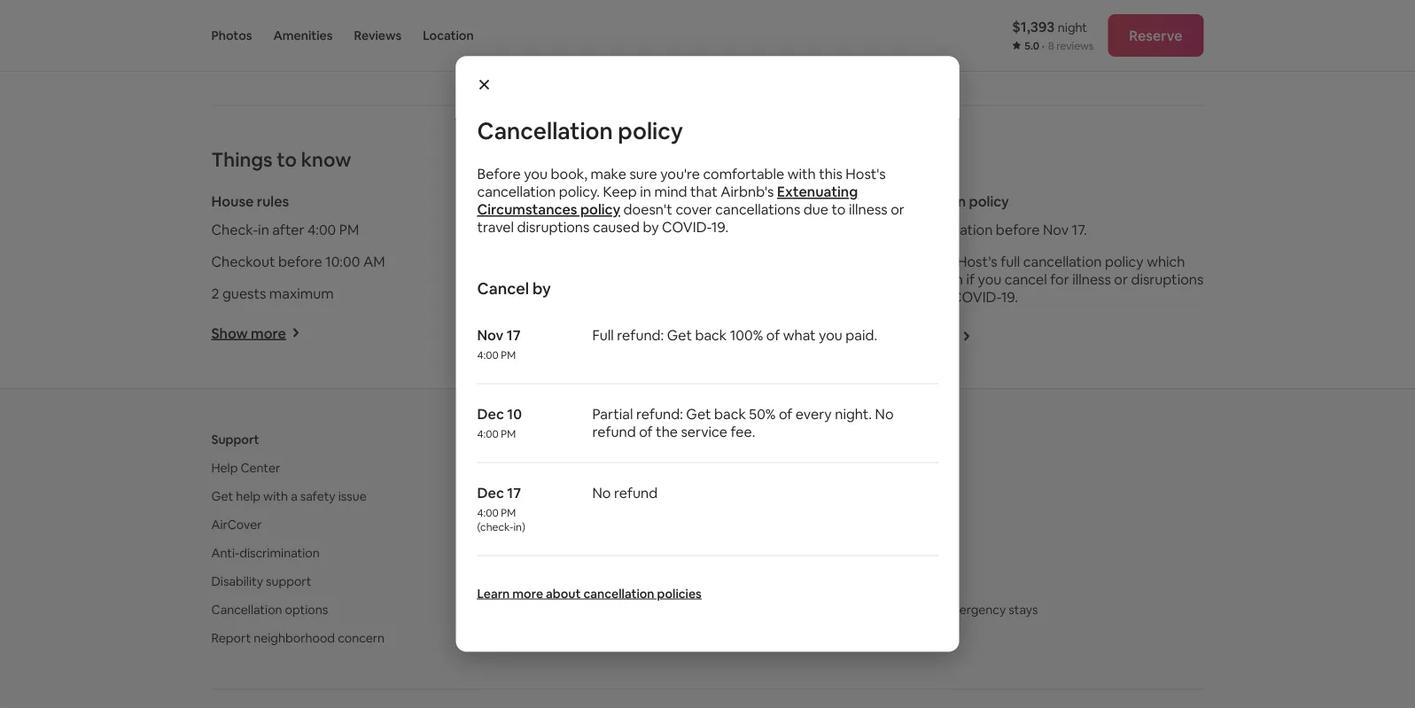 Task type: locate. For each thing, give the bounding box(es) containing it.
8
[[1048, 39, 1054, 53]]

communicate
[[295, 34, 363, 48]]

with left a
[[263, 488, 288, 504]]

1 vertical spatial aircover
[[211, 516, 262, 532]]

aircover up anti-
[[211, 516, 262, 532]]

covid- inside the review the host's full cancellation policy which applies even if you cancel for illness or disruptions caused by covid-19.
[[952, 288, 1001, 306]]

learn more about cancellation policies
[[477, 585, 702, 601]]

1 horizontal spatial illness
[[1072, 270, 1111, 288]]

0 vertical spatial for
[[1050, 270, 1069, 288]]

17.
[[1072, 221, 1087, 239]]

(check-
[[477, 520, 514, 534]]

cancellation policy for you
[[477, 116, 683, 145]]

policy up the carbon monoxide alarm
[[580, 200, 620, 218]]

you right if
[[978, 270, 1002, 288]]

illness up free
[[849, 200, 888, 218]]

0 horizontal spatial before
[[278, 252, 322, 271]]

4:00 down cancel
[[477, 348, 499, 362]]

show more for second show more button from right
[[211, 324, 286, 342]]

about
[[546, 585, 581, 601]]

0 vertical spatial 19.
[[711, 218, 729, 236]]

disability support link
[[211, 573, 312, 589]]

19.
[[711, 218, 729, 236], [1001, 288, 1018, 306]]

hosting responsibly link
[[545, 573, 657, 589]]

cancellation up book,
[[477, 116, 613, 145]]

airbnb
[[436, 34, 469, 48], [545, 459, 583, 475]]

airbnb's
[[721, 183, 774, 201]]

protect
[[261, 20, 298, 34]]

before up 'full'
[[996, 221, 1040, 239]]

airbnb-friendly apartments link
[[545, 601, 701, 617]]

0 horizontal spatial show more button
[[211, 324, 300, 342]]

cancel by
[[477, 278, 551, 299]]

get left 100%
[[667, 326, 692, 344]]

policy
[[618, 116, 683, 145], [969, 192, 1009, 210], [580, 200, 620, 218], [1105, 252, 1144, 271]]

caused inside the review the host's full cancellation policy which applies even if you cancel for illness or disruptions caused by covid-19.
[[883, 288, 929, 306]]

5.0
[[1025, 39, 1040, 53]]

to inside doesn't cover cancellations due to illness or travel disruptions caused by covid-19.
[[832, 200, 846, 218]]

dec up (check-
[[477, 484, 504, 502]]

1 vertical spatial back
[[714, 405, 746, 423]]

more right learn
[[512, 585, 543, 601]]

1 horizontal spatial your
[[586, 459, 611, 475]]

cancellation for you
[[477, 116, 613, 145]]

for inside the review the host's full cancellation policy which applies even if you cancel for illness or disruptions caused by covid-19.
[[1050, 270, 1069, 288]]

1 horizontal spatial more
[[512, 585, 543, 601]]

cancellation down disability
[[211, 601, 282, 617]]

or left app.
[[288, 48, 298, 62]]

0 horizontal spatial show
[[211, 324, 248, 342]]

or inside doesn't cover cancellations due to illness or travel disruptions caused by covid-19.
[[891, 200, 905, 218]]

19. down 'full'
[[1001, 288, 1018, 306]]

you left the paid.
[[819, 326, 843, 344]]

host's
[[957, 252, 998, 271]]

0 horizontal spatial 19.
[[711, 218, 729, 236]]

you left book,
[[524, 165, 548, 183]]

or inside the review the host's full cancellation policy which applies even if you cancel for illness or disruptions caused by covid-19.
[[1114, 270, 1128, 288]]

apartments
[[634, 601, 701, 617]]

policy up free cancellation before nov 17.
[[969, 192, 1009, 210]]

0 horizontal spatial caused
[[593, 218, 640, 236]]

policy inside the review the host's full cancellation policy which applies even if you cancel for illness or disruptions caused by covid-19.
[[1105, 252, 1144, 271]]

dec inside dec 10 4:00 pm
[[477, 405, 504, 423]]

the inside partial refund: get back 50% of every night. no refund of the service fee.
[[656, 423, 678, 441]]

no down the "airbnb your home"
[[592, 484, 611, 502]]

4:00 inside dec 17 4:00 pm (check-in)
[[477, 506, 499, 519]]

for left the hosts
[[598, 488, 614, 504]]

1 show from the left
[[211, 324, 248, 342]]

rules
[[257, 192, 289, 210]]

1 show more from the left
[[211, 324, 286, 342]]

1 horizontal spatial in
[[640, 183, 651, 201]]

0 vertical spatial refund
[[592, 423, 636, 441]]

community forum link
[[545, 544, 649, 560]]

pm
[[339, 221, 359, 239], [501, 348, 516, 362], [501, 427, 516, 440], [501, 506, 516, 519]]

4:00 for dec 17 4:00 pm (check-in)
[[477, 506, 499, 519]]

refund: for full
[[617, 326, 664, 344]]

stairs
[[621, 284, 656, 303]]

0 horizontal spatial you
[[524, 165, 548, 183]]

0 horizontal spatial the
[[417, 34, 433, 48]]

the down "transfer"
[[417, 34, 433, 48]]

outside
[[365, 34, 402, 48]]

cancellation policy inside dialog
[[477, 116, 683, 145]]

the inside the review the host's full cancellation policy which applies even if you cancel for illness or disruptions caused by covid-19.
[[932, 252, 954, 271]]

1 vertical spatial covid-
[[952, 288, 1001, 306]]

get left fee.
[[686, 405, 711, 423]]

house rules
[[211, 192, 289, 210]]

caused inside doesn't cover cancellations due to illness or travel disruptions caused by covid-19.
[[593, 218, 640, 236]]

travel
[[477, 218, 514, 236]]

17 up 'in)'
[[507, 484, 521, 502]]

pm for dec 17 4:00 pm (check-in)
[[501, 506, 516, 519]]

17 inside dec 17 4:00 pm (check-in)
[[507, 484, 521, 502]]

pm inside nov 17 4:00 pm
[[501, 348, 516, 362]]

back left 100%
[[695, 326, 727, 344]]

pm inside dec 17 4:00 pm (check-in)
[[501, 506, 516, 519]]

paid.
[[846, 326, 877, 344]]

2 show more button from the left
[[547, 324, 636, 342]]

1 vertical spatial illness
[[1072, 270, 1111, 288]]

0 vertical spatial caused
[[593, 218, 640, 236]]

show for 1st show more button from the right
[[547, 324, 583, 342]]

17 down cancel by on the left of page
[[507, 326, 521, 344]]

0 horizontal spatial by
[[533, 278, 551, 299]]

0 horizontal spatial illness
[[849, 200, 888, 218]]

issue
[[338, 488, 367, 504]]

1 vertical spatial refund:
[[636, 405, 683, 423]]

nov
[[1043, 221, 1069, 239], [477, 326, 504, 344]]

0 vertical spatial nov
[[1043, 221, 1069, 239]]

concern
[[338, 630, 385, 646]]

0 vertical spatial aircover
[[545, 488, 595, 504]]

2 horizontal spatial the
[[932, 252, 954, 271]]

1 horizontal spatial aircover
[[545, 488, 595, 504]]

before
[[996, 221, 1040, 239], [278, 252, 322, 271]]

aircover for hosts link
[[545, 488, 650, 504]]

pm inside dec 10 4:00 pm
[[501, 427, 516, 440]]

19. inside the review the host's full cancellation policy which applies even if you cancel for illness or disruptions caused by covid-19.
[[1001, 288, 1018, 306]]

0 horizontal spatial to
[[277, 147, 297, 172]]

report
[[211, 630, 251, 646]]

0 horizontal spatial cancellation policy
[[477, 116, 683, 145]]

free cancellation before nov 17.
[[883, 221, 1087, 239]]

1 vertical spatial airbnb
[[545, 459, 583, 475]]

sure
[[630, 165, 657, 183]]

cancellation inside dialog
[[477, 116, 613, 145]]

policy left which
[[1105, 252, 1144, 271]]

1 vertical spatial to
[[832, 200, 846, 218]]

show more down guests
[[211, 324, 286, 342]]

doesn't cover cancellations due to illness or travel disruptions caused by covid-19.
[[477, 200, 905, 236]]

check-
[[211, 221, 258, 239]]

0 vertical spatial with
[[788, 165, 816, 183]]

1 vertical spatial caused
[[883, 288, 929, 306]]

show more down 'climb' on the left top of page
[[547, 324, 622, 342]]

2 horizontal spatial you
[[978, 270, 1002, 288]]

refund up home
[[592, 423, 636, 441]]

alarm
[[667, 221, 704, 239]]

the left service
[[656, 423, 678, 441]]

1 vertical spatial cancellation
[[883, 192, 966, 210]]

1 vertical spatial refund
[[614, 484, 658, 502]]

get inside partial refund: get back 50% of every night. no refund of the service fee.
[[686, 405, 711, 423]]

with left this
[[788, 165, 816, 183]]

back for 50%
[[714, 405, 746, 423]]

if
[[966, 270, 975, 288]]

0 horizontal spatial in
[[258, 221, 269, 239]]

1 horizontal spatial no
[[875, 405, 894, 423]]

0 vertical spatial covid-
[[662, 218, 711, 236]]

cover
[[676, 200, 712, 218]]

cancellation policy up book,
[[477, 116, 683, 145]]

1 horizontal spatial cancellation
[[477, 116, 613, 145]]

0 vertical spatial in
[[640, 183, 651, 201]]

aircover
[[545, 488, 595, 504], [211, 516, 262, 532]]

aircover for hosts
[[545, 488, 650, 504]]

aircover down airbnb your home link
[[545, 488, 595, 504]]

airbnb your home link
[[545, 459, 647, 475]]

1 horizontal spatial with
[[788, 165, 816, 183]]

1 horizontal spatial to
[[832, 200, 846, 218]]

to right due
[[832, 200, 846, 218]]

show more button down guests
[[211, 324, 300, 342]]

dec
[[477, 405, 504, 423], [477, 484, 504, 502]]

0 horizontal spatial your
[[301, 20, 322, 34]]

of down "transfer"
[[404, 34, 414, 48]]

0 horizontal spatial covid-
[[662, 218, 711, 236]]

1 horizontal spatial for
[[1050, 270, 1069, 288]]

refund: right partial
[[636, 405, 683, 423]]

report neighborhood concern link
[[211, 630, 385, 646]]

back left 50%
[[714, 405, 746, 423]]

4:00 inside nov 17 4:00 pm
[[477, 348, 499, 362]]

1 horizontal spatial disruptions
[[1131, 270, 1204, 288]]

cancellation policy up free cancellation before nov 17.
[[883, 192, 1009, 210]]

2 show from the left
[[547, 324, 583, 342]]

0 horizontal spatial no
[[592, 484, 611, 502]]

1 vertical spatial disruptions
[[1131, 270, 1204, 288]]

1 horizontal spatial 19.
[[1001, 288, 1018, 306]]

0 vertical spatial cancellation
[[477, 116, 613, 145]]

0 horizontal spatial show more
[[211, 324, 286, 342]]

back for 100%
[[695, 326, 727, 344]]

with
[[788, 165, 816, 183], [263, 488, 288, 504]]

0 horizontal spatial more
[[251, 324, 286, 342]]

cancellation options link
[[211, 601, 328, 617]]

comfortable
[[703, 165, 785, 183]]

learn more about cancellation policies link
[[477, 585, 702, 601]]

2 vertical spatial cancellation
[[211, 601, 282, 617]]

0 vertical spatial the
[[417, 34, 433, 48]]

1 vertical spatial dec
[[477, 484, 504, 502]]

4:00 for nov 17 4:00 pm
[[477, 348, 499, 362]]

4:00 up dec 17 4:00 pm (check-in)
[[477, 427, 499, 440]]

1 vertical spatial you
[[978, 270, 1002, 288]]

19. right alarm
[[711, 218, 729, 236]]

your up communicate
[[301, 20, 322, 34]]

1 vertical spatial get
[[686, 405, 711, 423]]

no right night.
[[875, 405, 894, 423]]

2 vertical spatial get
[[211, 488, 233, 504]]

illness
[[849, 200, 888, 218], [1072, 270, 1111, 288]]

that
[[690, 183, 718, 201]]

illness down 17.
[[1072, 270, 1111, 288]]

19. inside doesn't cover cancellations due to illness or travel disruptions caused by covid-19.
[[711, 218, 729, 236]]

show more button down 'climb' on the left top of page
[[547, 324, 636, 342]]

1 vertical spatial no
[[592, 484, 611, 502]]

airbnb up the aircover for hosts link
[[545, 459, 583, 475]]

reviews
[[354, 27, 402, 43]]

money
[[247, 34, 280, 48]]

2 horizontal spatial more
[[586, 324, 622, 342]]

dec inside dec 17 4:00 pm (check-in)
[[477, 484, 504, 502]]

2 horizontal spatial by
[[933, 288, 949, 306]]

of right partial
[[639, 423, 653, 441]]

dec left 10
[[477, 405, 504, 423]]

must climb stairs
[[547, 284, 656, 303]]

policy.
[[559, 183, 600, 201]]

pm up 'in)'
[[501, 506, 516, 519]]

1 horizontal spatial caused
[[883, 288, 929, 306]]

1 horizontal spatial the
[[656, 423, 678, 441]]

1 vertical spatial the
[[932, 252, 954, 271]]

1 horizontal spatial show more button
[[547, 324, 636, 342]]

1 horizontal spatial cancellation policy
[[883, 192, 1009, 210]]

illness inside doesn't cover cancellations due to illness or travel disruptions caused by covid-19.
[[849, 200, 888, 218]]

home
[[614, 459, 647, 475]]

0 vertical spatial dec
[[477, 405, 504, 423]]

pm up 10
[[501, 348, 516, 362]]

airbnb down "transfer"
[[436, 34, 469, 48]]

disruptions inside the review the host's full cancellation policy which applies even if you cancel for illness or disruptions caused by covid-19.
[[1131, 270, 1204, 288]]

you're
[[660, 165, 700, 183]]

with inside before you book, make sure you're comfortable with this host's cancellation policy. keep in mind that airbnb's
[[788, 165, 816, 183]]

refund: right full
[[617, 326, 664, 344]]

1 vertical spatial for
[[598, 488, 614, 504]]

1 vertical spatial nov
[[477, 326, 504, 344]]

0 vertical spatial refund:
[[617, 326, 664, 344]]

review the host's full cancellation policy which applies even if you cancel for illness or disruptions caused by covid-19.
[[883, 252, 1204, 306]]

show
[[211, 324, 248, 342], [547, 324, 583, 342]]

2 show more from the left
[[547, 324, 622, 342]]

the inside to protect your payment, never transfer money or communicate outside of the airbnb website or app.
[[417, 34, 433, 48]]

more down must climb stairs
[[586, 324, 622, 342]]

climb
[[582, 284, 618, 303]]

0 vertical spatial back
[[695, 326, 727, 344]]

more
[[251, 324, 286, 342], [586, 324, 622, 342], [512, 585, 543, 601]]

10
[[507, 405, 522, 423]]

1 horizontal spatial covid-
[[952, 288, 1001, 306]]

or up free
[[891, 200, 905, 218]]

in
[[640, 183, 651, 201], [258, 221, 269, 239]]

cancellations
[[715, 200, 801, 218]]

nov inside nov 17 4:00 pm
[[477, 326, 504, 344]]

10:00
[[325, 252, 360, 271]]

0 vertical spatial get
[[667, 326, 692, 344]]

house
[[211, 192, 254, 210]]

show down "2"
[[211, 324, 248, 342]]

2 vertical spatial the
[[656, 423, 678, 441]]

4:00 up (check-
[[477, 506, 499, 519]]

to left know
[[277, 147, 297, 172]]

refund: for partial
[[636, 405, 683, 423]]

0 vertical spatial your
[[301, 20, 322, 34]]

nov left 17.
[[1043, 221, 1069, 239]]

0 vertical spatial to
[[277, 147, 297, 172]]

17 for nov
[[507, 326, 521, 344]]

back inside partial refund: get back 50% of every night. no refund of the service fee.
[[714, 405, 746, 423]]

am
[[363, 252, 385, 271]]

0 vertical spatial illness
[[849, 200, 888, 218]]

0 vertical spatial disruptions
[[517, 218, 590, 236]]

caused down safety & property
[[593, 218, 640, 236]]

1 dec from the top
[[477, 405, 504, 423]]

checkout
[[211, 252, 275, 271]]

your up the aircover for hosts link
[[586, 459, 611, 475]]

show left full
[[547, 324, 583, 342]]

1 horizontal spatial airbnb
[[545, 459, 583, 475]]

2 horizontal spatial cancellation
[[883, 192, 966, 210]]

get left help
[[211, 488, 233, 504]]

airbnb-friendly apartments
[[545, 601, 701, 617]]

refund: inside partial refund: get back 50% of every night. no refund of the service fee.
[[636, 405, 683, 423]]

or down the protect
[[283, 34, 293, 48]]

1 horizontal spatial show
[[547, 324, 583, 342]]

pm down 10
[[501, 427, 516, 440]]

more down '2 guests maximum'
[[251, 324, 286, 342]]

0 horizontal spatial cancellation
[[211, 601, 282, 617]]

by right cancel
[[533, 278, 551, 299]]

cancellation up free
[[883, 192, 966, 210]]

caused down review
[[883, 288, 929, 306]]

for right 'cancel'
[[1050, 270, 1069, 288]]

safety & property
[[547, 192, 666, 210]]

carbon monoxide alarm
[[547, 221, 704, 239]]

back
[[695, 326, 727, 344], [714, 405, 746, 423]]

1 horizontal spatial show more
[[547, 324, 622, 342]]

before up maximum on the top left of the page
[[278, 252, 322, 271]]

nov down cancel
[[477, 326, 504, 344]]

0 horizontal spatial disruptions
[[517, 218, 590, 236]]

1 vertical spatial 17
[[507, 484, 521, 502]]

1 vertical spatial 19.
[[1001, 288, 1018, 306]]

by left if
[[933, 288, 949, 306]]

for
[[1050, 270, 1069, 288], [598, 488, 614, 504]]

0 vertical spatial cancellation policy
[[477, 116, 683, 145]]

4:00 inside dec 10 4:00 pm
[[477, 427, 499, 440]]

0 vertical spatial you
[[524, 165, 548, 183]]

1 vertical spatial with
[[263, 488, 288, 504]]

or left which
[[1114, 270, 1128, 288]]

2 dec from the top
[[477, 484, 504, 502]]

2 guests maximum
[[211, 284, 334, 303]]

by down "property"
[[643, 218, 659, 236]]

amenities
[[273, 27, 333, 43]]

1 horizontal spatial by
[[643, 218, 659, 236]]

0 horizontal spatial airbnb
[[436, 34, 469, 48]]

policy inside extenuating circumstances policy
[[580, 200, 620, 218]]

17 inside nov 17 4:00 pm
[[507, 326, 521, 344]]

0 vertical spatial no
[[875, 405, 894, 423]]

refund down home
[[614, 484, 658, 502]]

or
[[283, 34, 293, 48], [288, 48, 298, 62], [891, 200, 905, 218], [1114, 270, 1128, 288]]

dec for 17
[[477, 484, 504, 502]]

1 vertical spatial your
[[586, 459, 611, 475]]

of inside to protect your payment, never transfer money or communicate outside of the airbnb website or app.
[[404, 34, 414, 48]]

0 horizontal spatial nov
[[477, 326, 504, 344]]

0 vertical spatial airbnb
[[436, 34, 469, 48]]

of right 50%
[[779, 405, 793, 423]]

after
[[272, 221, 304, 239]]

the left if
[[932, 252, 954, 271]]



Task type: describe. For each thing, give the bounding box(es) containing it.
cancellation options
[[211, 601, 328, 617]]

hosting responsibly
[[545, 573, 657, 589]]

free
[[883, 221, 911, 239]]

cancellation policy for cancellation
[[883, 192, 1009, 210]]

policies
[[657, 585, 702, 601]]

photos button
[[211, 0, 252, 71]]

pm for dec 10 4:00 pm
[[501, 427, 516, 440]]

get help with a safety issue link
[[211, 488, 367, 504]]

illness inside the review the host's full cancellation policy which applies even if you cancel for illness or disruptions caused by covid-19.
[[1072, 270, 1111, 288]]

0 horizontal spatial for
[[598, 488, 614, 504]]

2 vertical spatial you
[[819, 326, 843, 344]]

show more for 1st show more button from the right
[[547, 324, 622, 342]]

4:00 right after
[[307, 221, 336, 239]]

aircover link
[[211, 516, 262, 532]]

1 show more button from the left
[[211, 324, 300, 342]]

get help with a safety issue
[[211, 488, 367, 504]]

aircover for aircover for hosts
[[545, 488, 595, 504]]

pm for nov 17 4:00 pm
[[501, 348, 516, 362]]

mind
[[654, 183, 687, 201]]

discrimination
[[239, 544, 320, 560]]

fee.
[[731, 423, 755, 441]]

get for 50%
[[686, 405, 711, 423]]

the for partial refund: get back 50% of every night. no refund of the service fee.
[[656, 423, 678, 441]]

extenuating circumstances policy link
[[477, 183, 858, 218]]

location button
[[423, 0, 474, 71]]

carbon
[[547, 221, 596, 239]]

more for second show more button from right
[[251, 324, 286, 342]]

guests
[[222, 284, 266, 303]]

aircover for aircover link
[[211, 516, 262, 532]]

dec 17 4:00 pm (check-in)
[[477, 484, 525, 534]]

full refund: get back 100% of what you paid.
[[592, 326, 877, 344]]

disability support
[[211, 573, 312, 589]]

help
[[211, 459, 238, 475]]

cancel
[[477, 278, 529, 299]]

investors
[[878, 544, 930, 560]]

partial refund: get back 50% of every night. no refund of the service fee.
[[592, 405, 894, 441]]

safety
[[300, 488, 336, 504]]

reserve
[[1129, 26, 1183, 44]]

covid- inside doesn't cover cancellations due to illness or travel disruptions caused by covid-19.
[[662, 218, 711, 236]]

cancellation policy dialog
[[456, 56, 959, 652]]

photos
[[211, 27, 252, 43]]

the for to protect your payment, never transfer money or communicate outside of the airbnb website or app.
[[417, 34, 433, 48]]

$1,393
[[1012, 17, 1055, 35]]

this
[[819, 165, 843, 183]]

in)
[[514, 520, 525, 534]]

you inside before you book, make sure you're comfortable with this host's cancellation policy. keep in mind that airbnb's
[[524, 165, 548, 183]]

full
[[592, 326, 614, 344]]

amenities button
[[273, 0, 333, 71]]

keep
[[603, 183, 637, 201]]

help center
[[211, 459, 280, 475]]

1 vertical spatial in
[[258, 221, 269, 239]]

a
[[291, 488, 298, 504]]

disability
[[211, 573, 263, 589]]

airbnb your home
[[545, 459, 647, 475]]

monoxide
[[599, 221, 664, 239]]

night
[[1058, 19, 1087, 35]]

get for 100%
[[667, 326, 692, 344]]

property
[[606, 192, 666, 210]]

things
[[211, 147, 273, 172]]

safety
[[547, 192, 590, 210]]

center
[[241, 459, 280, 475]]

airbnb inside to protect your payment, never transfer money or communicate outside of the airbnb website or app.
[[436, 34, 469, 48]]

your inside to protect your payment, never transfer money or communicate outside of the airbnb website or app.
[[301, 20, 322, 34]]

airbnb-
[[545, 601, 588, 617]]

no inside partial refund: get back 50% of every night. no refund of the service fee.
[[875, 405, 894, 423]]

stays
[[1009, 601, 1038, 617]]

show for second show more button from right
[[211, 324, 248, 342]]

more for 1st show more button from the right
[[586, 324, 622, 342]]

make
[[591, 165, 626, 183]]

newsroom link
[[878, 459, 940, 475]]

in inside before you book, make sure you're comfortable with this host's cancellation policy. keep in mind that airbnb's
[[640, 183, 651, 201]]

disruptions inside doesn't cover cancellations due to illness or travel disruptions caused by covid-19.
[[517, 218, 590, 236]]

website
[[247, 48, 285, 62]]

anti-discrimination link
[[211, 544, 320, 560]]

no refund
[[592, 484, 658, 502]]

book,
[[551, 165, 588, 183]]

4:00 for dec 10 4:00 pm
[[477, 427, 499, 440]]

before you book, make sure you're comfortable with this host's cancellation policy. keep in mind that airbnb's
[[477, 165, 886, 201]]

17 for dec
[[507, 484, 521, 502]]

refund inside partial refund: get back 50% of every night. no refund of the service fee.
[[592, 423, 636, 441]]

policy up sure
[[618, 116, 683, 145]]

0 vertical spatial before
[[996, 221, 1040, 239]]

things to know
[[211, 147, 351, 172]]

cancellation inside the review the host's full cancellation policy which applies even if you cancel for illness or disruptions caused by covid-19.
[[1023, 252, 1102, 271]]

never
[[373, 20, 401, 34]]

payment,
[[325, 20, 371, 34]]

1 horizontal spatial nov
[[1043, 221, 1069, 239]]

pm up 10:00
[[339, 221, 359, 239]]

by inside the review the host's full cancellation policy which applies even if you cancel for illness or disruptions caused by covid-19.
[[933, 288, 949, 306]]

which
[[1147, 252, 1185, 271]]

anti-
[[211, 544, 239, 560]]

newsroom
[[878, 459, 940, 475]]

by inside doesn't cover cancellations due to illness or travel disruptions caused by covid-19.
[[643, 218, 659, 236]]

of left what
[[766, 326, 780, 344]]

cancellation inside before you book, make sure you're comfortable with this host's cancellation policy. keep in mind that airbnb's
[[477, 183, 556, 201]]

partial
[[592, 405, 633, 423]]

cancellation for cancellation
[[883, 192, 966, 210]]

investors link
[[878, 544, 930, 560]]

report neighborhood concern
[[211, 630, 385, 646]]

hosting
[[545, 573, 589, 589]]

cancel
[[1005, 270, 1047, 288]]

neighborhood
[[254, 630, 335, 646]]

reviews
[[1057, 39, 1094, 53]]

extenuating
[[777, 183, 858, 201]]

more inside the cancellation policy dialog
[[512, 585, 543, 601]]

even
[[932, 270, 963, 288]]

nov 17 4:00 pm
[[477, 326, 521, 362]]

you inside the review the host's full cancellation policy which applies even if you cancel for illness or disruptions caused by covid-19.
[[978, 270, 1002, 288]]

support
[[266, 573, 312, 589]]

host's
[[846, 165, 886, 183]]

dec for 10
[[477, 405, 504, 423]]

what
[[783, 326, 816, 344]]

extenuating circumstances policy
[[477, 183, 858, 218]]

help center link
[[211, 459, 280, 475]]

50%
[[749, 405, 776, 423]]

reserve button
[[1108, 14, 1204, 57]]

0 horizontal spatial with
[[263, 488, 288, 504]]

service
[[681, 423, 728, 441]]

community
[[545, 544, 612, 560]]



Task type: vqa. For each thing, say whether or not it's contained in the screenshot.
3 guests on the right top of the page
no



